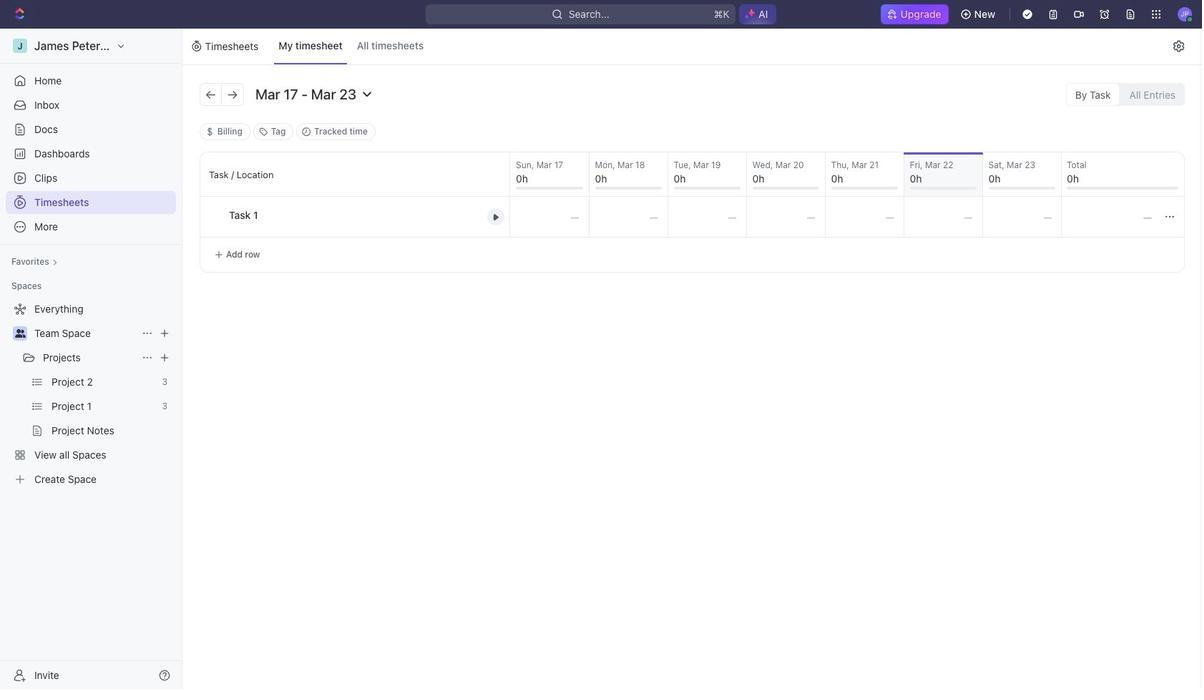 Task type: locate. For each thing, give the bounding box(es) containing it.
— text field
[[510, 197, 589, 237], [668, 197, 746, 237], [747, 197, 825, 237], [983, 197, 1062, 237]]

james peterson's workspace, , element
[[13, 39, 27, 53]]

2 — text field from the left
[[826, 197, 904, 237]]

sidebar navigation
[[0, 29, 185, 689]]

tree
[[6, 298, 176, 491]]

4 — text field from the left
[[983, 197, 1062, 237]]

— text field
[[590, 197, 668, 237], [826, 197, 904, 237], [905, 197, 983, 237], [1062, 197, 1162, 237]]



Task type: describe. For each thing, give the bounding box(es) containing it.
1 — text field from the left
[[510, 197, 589, 237]]

3 — text field from the left
[[905, 197, 983, 237]]

user group image
[[15, 329, 25, 338]]

3 — text field from the left
[[747, 197, 825, 237]]

2 — text field from the left
[[668, 197, 746, 237]]

1 — text field from the left
[[590, 197, 668, 237]]

tree inside sidebar navigation
[[6, 298, 176, 491]]

4 — text field from the left
[[1062, 197, 1162, 237]]



Task type: vqa. For each thing, say whether or not it's contained in the screenshot.
1st — text box
yes



